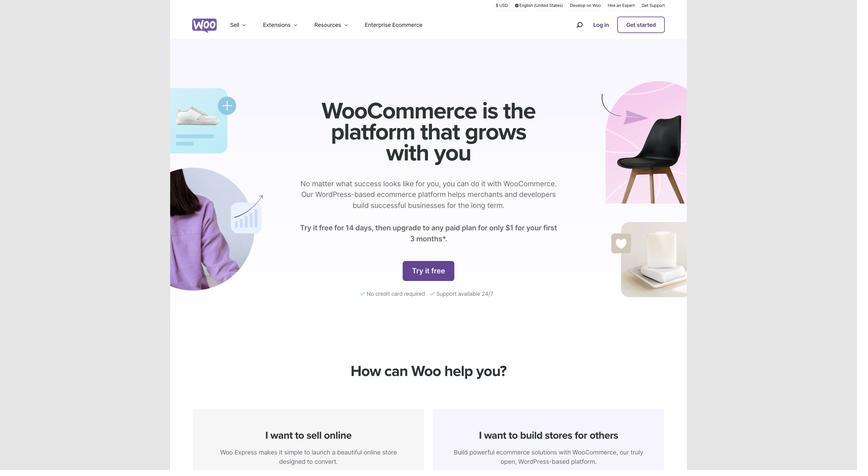 Task type: describe. For each thing, give the bounding box(es) containing it.
usd
[[500, 3, 508, 8]]

enterprise
[[365, 21, 391, 28]]

successful
[[371, 201, 406, 210]]

and
[[505, 190, 517, 199]]

with inside no matter what success looks like for you, you can do it with woocommerce. our wordpress-based ecommerce platform helps merchants and developers build successful businesses for the long term.
[[488, 179, 502, 188]]

express
[[235, 449, 257, 456]]

you?
[[476, 363, 507, 381]]

can inside no matter what success looks like for you, you can do it with woocommerce. our wordpress-based ecommerce platform helps merchants and developers build successful businesses for the long term.
[[457, 179, 469, 188]]

enterprise ecommerce
[[365, 21, 423, 28]]

$ usd button
[[496, 2, 508, 8]]

the inside woocommerce is the platform that grows with you
[[503, 97, 536, 125]]

log
[[593, 21, 603, 28]]

solutions
[[532, 449, 557, 456]]

woo for on
[[593, 3, 601, 8]]

launch
[[312, 449, 331, 456]]

try for try it free for 14 days, then upgrade to any paid plan for only $1 for your first 3 months*.
[[300, 224, 311, 232]]

online inside the woo express makes it simple to launch a beautiful online store designed to convert.
[[364, 449, 381, 456]]

hire
[[608, 3, 616, 8]]

free for try it free for 14 days, then upgrade to any paid plan for only $1 for your first 3 months*.
[[319, 224, 333, 232]]

started
[[637, 21, 656, 28]]

the inside no matter what success looks like for you, you can do it with woocommerce. our wordpress-based ecommerce platform helps merchants and developers build successful businesses for the long term.
[[458, 201, 469, 210]]

simple
[[284, 449, 303, 456]]

ecommerce inside build powerful ecommerce solutions with woocommerce, our truly open, wordpress-based platform.
[[496, 449, 530, 456]]

woo express makes it simple to launch a beautiful online store designed to convert.
[[220, 449, 397, 465]]

that
[[420, 118, 460, 146]]

english (united states) button
[[515, 2, 563, 8]]

want for i want to build stores for others
[[484, 429, 506, 442]]

try it free for 14 days, then upgrade to any paid plan for only $1 for your first 3 months*.
[[300, 224, 557, 243]]

get support
[[642, 3, 665, 8]]

english
[[520, 3, 533, 8]]

you,
[[427, 179, 441, 188]]

hire an expert
[[608, 3, 635, 8]]

how can woo help you?
[[351, 363, 507, 381]]

on
[[587, 3, 592, 8]]

english (united states)
[[520, 3, 563, 8]]

24/7
[[482, 291, 493, 297]]

it inside the woo express makes it simple to launch a beautiful online store designed to convert.
[[279, 449, 283, 456]]

card
[[391, 291, 403, 297]]

merchants
[[468, 190, 503, 199]]

sell
[[307, 429, 322, 442]]

0 vertical spatial online
[[324, 429, 352, 442]]

convert.
[[315, 458, 338, 465]]

to right simple
[[304, 449, 310, 456]]

want for i want to sell online
[[271, 429, 293, 442]]

develop
[[570, 3, 586, 8]]

credit
[[375, 291, 390, 297]]

build inside no matter what success looks like for you, you can do it with woocommerce. our wordpress-based ecommerce platform helps merchants and developers build successful businesses for the long term.
[[353, 201, 369, 210]]

help
[[445, 363, 473, 381]]

do
[[471, 179, 480, 188]]

first
[[544, 224, 557, 232]]

based
[[354, 190, 375, 199]]

expert
[[623, 3, 635, 8]]

i want to build stores for others
[[479, 429, 618, 442]]

woocommerce
[[322, 97, 477, 125]]

no matter what success looks like for you, you can do it with woocommerce. our wordpress-based ecommerce platform helps merchants and developers build successful businesses for the long term.
[[301, 179, 557, 210]]

free for try it free
[[431, 267, 445, 275]]

to up open,
[[509, 429, 518, 442]]

for left 14
[[335, 224, 344, 232]]

you
[[443, 179, 455, 188]]

stores
[[545, 429, 573, 442]]

try for try it free
[[412, 267, 423, 275]]

is
[[482, 97, 498, 125]]

helps
[[448, 190, 466, 199]]

matter
[[312, 179, 334, 188]]

woocommerce,
[[573, 449, 618, 456]]

to left the sell
[[295, 429, 304, 442]]

support available 24/7
[[435, 291, 493, 297]]

3
[[410, 235, 415, 243]]

wordpress- inside no matter what success looks like for you, you can do it with woocommerce. our wordpress-based ecommerce platform helps merchants and developers build successful businesses for the long term.
[[315, 190, 354, 199]]

looks
[[383, 179, 401, 188]]

upgrade
[[393, 224, 421, 232]]

powerful
[[470, 449, 495, 456]]

with you
[[386, 139, 471, 167]]

enterprise ecommerce link
[[357, 11, 431, 39]]

platform inside woocommerce is the platform that grows with you
[[331, 118, 415, 146]]

$ usd
[[496, 3, 508, 8]]

paid
[[446, 224, 460, 232]]

businesses
[[408, 201, 445, 210]]

states)
[[549, 3, 563, 8]]

platform inside no matter what success looks like for you, you can do it with woocommerce. our wordpress-based ecommerce platform helps merchants and developers build successful businesses for the long term.
[[418, 190, 446, 199]]

woocommerce is the platform that grows with you
[[322, 97, 536, 167]]

search image
[[574, 19, 585, 30]]

beautiful
[[337, 449, 362, 456]]

hire an expert link
[[608, 2, 635, 8]]

required
[[404, 291, 425, 297]]



Task type: vqa. For each thing, say whether or not it's contained in the screenshot.
search field
no



Task type: locate. For each thing, give the bounding box(es) containing it.
it inside no matter what success looks like for you, you can do it with woocommerce. our wordpress-based ecommerce platform helps merchants and developers build successful businesses for the long term.
[[481, 179, 486, 188]]

0 horizontal spatial the
[[458, 201, 469, 210]]

2 horizontal spatial woo
[[593, 3, 601, 8]]

no inside no matter what success looks like for you, you can do it with woocommerce. our wordpress-based ecommerce platform helps merchants and developers build successful businesses for the long term.
[[301, 179, 310, 188]]

woo left express
[[220, 449, 233, 456]]

with inside build powerful ecommerce solutions with woocommerce, our truly open, wordpress-based platform.
[[559, 449, 571, 456]]

makes
[[259, 449, 277, 456]]

build powerful ecommerce solutions with woocommerce, our truly open, wordpress-based platform.
[[454, 449, 644, 465]]

the
[[503, 97, 536, 125], [458, 201, 469, 210]]

get started
[[626, 21, 656, 28]]

build down based
[[353, 201, 369, 210]]

0 vertical spatial ecommerce
[[377, 190, 416, 199]]

woo left help
[[411, 363, 441, 381]]

1 vertical spatial support
[[436, 291, 457, 297]]

try up required
[[412, 267, 423, 275]]

in
[[605, 21, 609, 28]]

get left the started
[[626, 21, 636, 28]]

for right the like
[[416, 179, 425, 188]]

it down our
[[313, 224, 318, 232]]

then
[[375, 224, 391, 232]]

free up check image
[[431, 267, 445, 275]]

0 horizontal spatial support
[[436, 291, 457, 297]]

0 horizontal spatial free
[[319, 224, 333, 232]]

online left store
[[364, 449, 381, 456]]

it up required
[[425, 267, 430, 275]]

0 horizontal spatial i
[[265, 429, 268, 442]]

developers
[[519, 190, 556, 199]]

i for i want to sell online
[[265, 429, 268, 442]]

the down helps
[[458, 201, 469, 210]]

service navigation menu element
[[562, 14, 665, 36]]

check image
[[361, 291, 365, 297]]

platform
[[331, 118, 415, 146], [418, 190, 446, 199]]

i want to sell online
[[265, 429, 352, 442]]

want up simple
[[271, 429, 293, 442]]

get right expert at the top of the page
[[642, 3, 649, 8]]

1 horizontal spatial ecommerce
[[496, 449, 530, 456]]

get started link
[[617, 17, 665, 33]]

ecommerce
[[377, 190, 416, 199], [496, 449, 530, 456]]

with
[[488, 179, 502, 188], [559, 449, 571, 456]]

open,
[[501, 458, 517, 465]]

to
[[423, 224, 430, 232], [295, 429, 304, 442], [509, 429, 518, 442], [304, 449, 310, 456], [307, 458, 313, 465]]

only
[[489, 224, 504, 232]]

how
[[351, 363, 381, 381]]

available
[[458, 291, 480, 297]]

0 vertical spatial support
[[650, 3, 665, 8]]

woo right on
[[593, 3, 601, 8]]

support right check image
[[436, 291, 457, 297]]

no right check icon
[[367, 291, 374, 297]]

try it free
[[412, 267, 445, 275]]

0 vertical spatial no
[[301, 179, 310, 188]]

1 vertical spatial woo
[[411, 363, 441, 381]]

based platform.
[[552, 458, 597, 465]]

0 horizontal spatial can
[[385, 363, 408, 381]]

woo inside the woo express makes it simple to launch a beautiful online store designed to convert.
[[220, 449, 233, 456]]

$1
[[506, 224, 514, 232]]

grows
[[465, 118, 526, 146]]

develop on woo
[[570, 3, 601, 8]]

0 vertical spatial build
[[353, 201, 369, 210]]

can right how
[[385, 363, 408, 381]]

0 vertical spatial woo
[[593, 3, 601, 8]]

2 vertical spatial woo
[[220, 449, 233, 456]]

get inside "link"
[[626, 21, 636, 28]]

online up a
[[324, 429, 352, 442]]

1 horizontal spatial free
[[431, 267, 445, 275]]

sell
[[230, 21, 239, 28]]

with up based platform.
[[559, 449, 571, 456]]

ecommerce
[[392, 21, 423, 28]]

1 vertical spatial wordpress-
[[518, 458, 552, 465]]

1 vertical spatial no
[[367, 291, 374, 297]]

1 vertical spatial can
[[385, 363, 408, 381]]

no
[[301, 179, 310, 188], [367, 291, 374, 297]]

1 vertical spatial ecommerce
[[496, 449, 530, 456]]

develop on woo link
[[570, 2, 601, 8]]

$
[[496, 3, 498, 8]]

build
[[454, 449, 468, 456]]

it left simple
[[279, 449, 283, 456]]

1 vertical spatial with
[[559, 449, 571, 456]]

free left 14
[[319, 224, 333, 232]]

1 vertical spatial free
[[431, 267, 445, 275]]

i up powerful
[[479, 429, 482, 442]]

2 i from the left
[[479, 429, 482, 442]]

with up merchants
[[488, 179, 502, 188]]

to down launch at the bottom left
[[307, 458, 313, 465]]

for
[[416, 179, 425, 188], [447, 201, 456, 210], [335, 224, 344, 232], [478, 224, 488, 232], [515, 224, 525, 232], [575, 429, 587, 442]]

try
[[300, 224, 311, 232], [412, 267, 423, 275]]

support up the started
[[650, 3, 665, 8]]

1 horizontal spatial with
[[559, 449, 571, 456]]

0 horizontal spatial build
[[353, 201, 369, 210]]

plan
[[462, 224, 477, 232]]

no up our
[[301, 179, 310, 188]]

store
[[382, 449, 397, 456]]

free
[[319, 224, 333, 232], [431, 267, 445, 275]]

free inside try it free for 14 days, then upgrade to any paid plan for only $1 for your first 3 months*.
[[319, 224, 333, 232]]

sell button
[[222, 11, 255, 39]]

14
[[346, 224, 354, 232]]

0 vertical spatial try
[[300, 224, 311, 232]]

1 horizontal spatial i
[[479, 429, 482, 442]]

months*.
[[416, 235, 447, 243]]

0 horizontal spatial platform
[[331, 118, 415, 146]]

ecommerce up open,
[[496, 449, 530, 456]]

1 vertical spatial try
[[412, 267, 423, 275]]

1 horizontal spatial online
[[364, 449, 381, 456]]

1 i from the left
[[265, 429, 268, 442]]

0 horizontal spatial try
[[300, 224, 311, 232]]

1 vertical spatial online
[[364, 449, 381, 456]]

0 horizontal spatial with
[[488, 179, 502, 188]]

wordpress-
[[315, 190, 354, 199], [518, 458, 552, 465]]

1 horizontal spatial the
[[503, 97, 536, 125]]

the right the is
[[503, 97, 536, 125]]

0 horizontal spatial want
[[271, 429, 293, 442]]

woo for can
[[411, 363, 441, 381]]

0 vertical spatial platform
[[331, 118, 415, 146]]

can
[[457, 179, 469, 188], [385, 363, 408, 381]]

1 horizontal spatial platform
[[418, 190, 446, 199]]

0 vertical spatial wordpress-
[[315, 190, 354, 199]]

want up powerful
[[484, 429, 506, 442]]

it
[[481, 179, 486, 188], [313, 224, 318, 232], [425, 267, 430, 275], [279, 449, 283, 456]]

extensions
[[263, 21, 291, 28]]

1 vertical spatial build
[[520, 429, 543, 442]]

i for i want to build stores for others
[[479, 429, 482, 442]]

our
[[620, 449, 629, 456]]

0 vertical spatial the
[[503, 97, 536, 125]]

no credit card required
[[365, 291, 427, 297]]

truly
[[631, 449, 644, 456]]

1 vertical spatial platform
[[418, 190, 446, 199]]

0 horizontal spatial online
[[324, 429, 352, 442]]

no for no matter what success looks like for you, you can do it with woocommerce. our wordpress-based ecommerce platform helps merchants and developers build successful businesses for the long term.
[[301, 179, 310, 188]]

any
[[432, 224, 444, 232]]

i up makes
[[265, 429, 268, 442]]

log in link
[[591, 17, 612, 32]]

others
[[590, 429, 618, 442]]

a
[[332, 449, 336, 456]]

what
[[336, 179, 352, 188]]

build up solutions
[[520, 429, 543, 442]]

woo
[[593, 3, 601, 8], [411, 363, 441, 381], [220, 449, 233, 456]]

try it free link
[[403, 261, 455, 281]]

it right do
[[481, 179, 486, 188]]

0 horizontal spatial ecommerce
[[377, 190, 416, 199]]

wordpress- down what at the left of the page
[[315, 190, 354, 199]]

try inside try it free for 14 days, then upgrade to any paid plan for only $1 for your first 3 months*.
[[300, 224, 311, 232]]

resources
[[315, 21, 341, 28]]

to left any on the right of page
[[423, 224, 430, 232]]

1 horizontal spatial woo
[[411, 363, 441, 381]]

get support link
[[642, 2, 665, 8]]

2 want from the left
[[484, 429, 506, 442]]

i
[[265, 429, 268, 442], [479, 429, 482, 442]]

1 horizontal spatial want
[[484, 429, 506, 442]]

1 horizontal spatial no
[[367, 291, 374, 297]]

0 horizontal spatial woo
[[220, 449, 233, 456]]

ecommerce down looks
[[377, 190, 416, 199]]

0 vertical spatial get
[[642, 3, 649, 8]]

resources button
[[306, 11, 357, 39]]

for right $1
[[515, 224, 525, 232]]

for up 'woocommerce,'
[[575, 429, 587, 442]]

1 horizontal spatial build
[[520, 429, 543, 442]]

ecommerce inside no matter what success looks like for you, you can do it with woocommerce. our wordpress-based ecommerce platform helps merchants and developers build successful businesses for the long term.
[[377, 190, 416, 199]]

1 want from the left
[[271, 429, 293, 442]]

wordpress- inside build powerful ecommerce solutions with woocommerce, our truly open, wordpress-based platform.
[[518, 458, 552, 465]]

get for get started
[[626, 21, 636, 28]]

1 horizontal spatial wordpress-
[[518, 458, 552, 465]]

0 vertical spatial with
[[488, 179, 502, 188]]

for left only
[[478, 224, 488, 232]]

1 vertical spatial get
[[626, 21, 636, 28]]

get
[[642, 3, 649, 8], [626, 21, 636, 28]]

1 vertical spatial the
[[458, 201, 469, 210]]

woocommerce.
[[504, 179, 557, 188]]

wordpress- down solutions
[[518, 458, 552, 465]]

0 horizontal spatial get
[[626, 21, 636, 28]]

designed
[[279, 458, 306, 465]]

check image
[[430, 291, 435, 297]]

it inside try it free for 14 days, then upgrade to any paid plan for only $1 for your first 3 months*.
[[313, 224, 318, 232]]

1 horizontal spatial get
[[642, 3, 649, 8]]

our
[[301, 190, 313, 199]]

try down our
[[300, 224, 311, 232]]

an
[[617, 3, 621, 8]]

1 horizontal spatial try
[[412, 267, 423, 275]]

0 vertical spatial can
[[457, 179, 469, 188]]

get for get support
[[642, 3, 649, 8]]

0 horizontal spatial wordpress-
[[315, 190, 354, 199]]

for down helps
[[447, 201, 456, 210]]

log in
[[593, 21, 609, 28]]

extensions button
[[255, 11, 306, 39]]

success
[[354, 179, 381, 188]]

(united
[[534, 3, 548, 8]]

no for no credit card required
[[367, 291, 374, 297]]

to inside try it free for 14 days, then upgrade to any paid plan for only $1 for your first 3 months*.
[[423, 224, 430, 232]]

0 horizontal spatial no
[[301, 179, 310, 188]]

days,
[[356, 224, 374, 232]]

build
[[353, 201, 369, 210], [520, 429, 543, 442]]

1 horizontal spatial support
[[650, 3, 665, 8]]

1 horizontal spatial can
[[457, 179, 469, 188]]

like
[[403, 179, 414, 188]]

0 vertical spatial free
[[319, 224, 333, 232]]

can left do
[[457, 179, 469, 188]]

your
[[527, 224, 542, 232]]

long term.
[[471, 201, 505, 210]]



